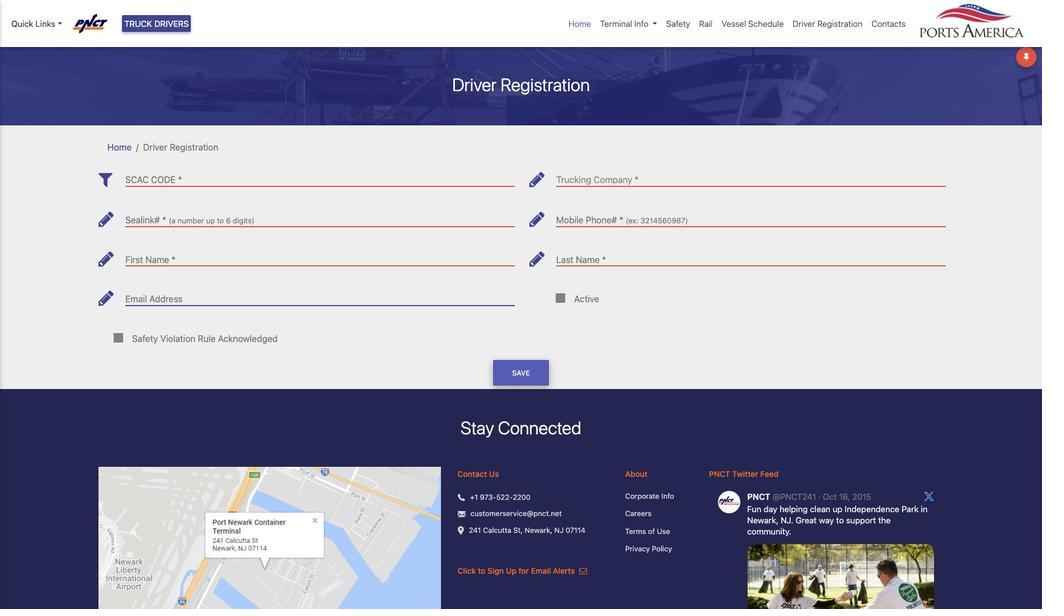 Task type: locate. For each thing, give the bounding box(es) containing it.
(ex:
[[626, 216, 639, 225]]

home link up scac
[[108, 142, 132, 152]]

driver
[[793, 18, 816, 29], [452, 74, 497, 95], [143, 142, 167, 152]]

0 horizontal spatial driver registration
[[143, 142, 218, 152]]

corporate info
[[626, 492, 675, 500]]

to left sign
[[478, 566, 486, 576]]

alerts
[[553, 566, 575, 576]]

1 name from the left
[[145, 255, 169, 265]]

safety left rail on the top right
[[667, 18, 691, 29]]

safety inside safety link
[[667, 18, 691, 29]]

address
[[149, 294, 183, 304]]

digits)
[[233, 216, 255, 225]]

* for first name *
[[172, 255, 176, 265]]

policy
[[652, 544, 673, 553]]

privacy
[[626, 544, 650, 553]]

name right 'last'
[[576, 255, 600, 265]]

0 horizontal spatial safety
[[132, 334, 158, 344]]

driver registration link
[[789, 13, 868, 34]]

0 vertical spatial driver
[[793, 18, 816, 29]]

careers link
[[626, 509, 693, 520]]

email
[[125, 294, 147, 304], [531, 566, 551, 576]]

terminal info
[[600, 18, 649, 29]]

safety violation rule acknowledged
[[132, 334, 278, 344]]

phone#
[[586, 215, 617, 225]]

* for trucking company *
[[635, 175, 639, 185]]

to left the 6
[[217, 216, 224, 225]]

522-
[[497, 493, 513, 502]]

* right company
[[635, 175, 639, 185]]

2200
[[513, 493, 531, 502]]

last
[[557, 255, 574, 265]]

to
[[217, 216, 224, 225], [478, 566, 486, 576]]

email right for
[[531, 566, 551, 576]]

privacy policy link
[[626, 544, 693, 555]]

of
[[648, 527, 655, 536]]

vessel schedule
[[722, 18, 784, 29]]

acknowledged
[[218, 334, 278, 344]]

1 horizontal spatial name
[[576, 255, 600, 265]]

+1 973-522-2200 link
[[470, 492, 531, 503]]

2 name from the left
[[576, 255, 600, 265]]

6
[[226, 216, 231, 225]]

mobile
[[557, 215, 584, 225]]

3214560987)
[[641, 216, 688, 225]]

1 horizontal spatial to
[[478, 566, 486, 576]]

stay
[[461, 417, 494, 439]]

info for corporate info
[[662, 492, 675, 500]]

First Name * text field
[[125, 246, 515, 266]]

number
[[178, 216, 204, 225]]

* down (a
[[172, 255, 176, 265]]

None text field
[[125, 206, 515, 227], [557, 206, 946, 227], [125, 206, 515, 227], [557, 206, 946, 227]]

* for mobile phone# * (ex: 3214560987)
[[620, 215, 624, 225]]

vessel
[[722, 18, 747, 29]]

1 horizontal spatial email
[[531, 566, 551, 576]]

1 horizontal spatial info
[[662, 492, 675, 500]]

save button
[[493, 360, 549, 386]]

0 vertical spatial home link
[[564, 13, 596, 34]]

trucking
[[557, 175, 592, 185]]

0 horizontal spatial registration
[[170, 142, 218, 152]]

2 vertical spatial registration
[[170, 142, 218, 152]]

0 vertical spatial email
[[125, 294, 147, 304]]

1 horizontal spatial registration
[[501, 74, 590, 95]]

* for scac code *
[[178, 175, 182, 185]]

2 vertical spatial driver
[[143, 142, 167, 152]]

quick links link
[[11, 17, 62, 30]]

for
[[519, 566, 529, 576]]

safety
[[667, 18, 691, 29], [132, 334, 158, 344]]

0 vertical spatial home
[[569, 18, 592, 29]]

0 vertical spatial info
[[635, 18, 649, 29]]

* for last name *
[[602, 255, 606, 265]]

email left address
[[125, 294, 147, 304]]

0 horizontal spatial info
[[635, 18, 649, 29]]

home inside 'link'
[[569, 18, 592, 29]]

drivers
[[154, 18, 189, 29]]

1 vertical spatial driver registration
[[452, 74, 590, 95]]

pnct twitter feed
[[709, 469, 779, 479]]

1 horizontal spatial driver registration
[[452, 74, 590, 95]]

stay connected
[[461, 417, 582, 439]]

2 horizontal spatial driver registration
[[793, 18, 863, 29]]

1 vertical spatial safety
[[132, 334, 158, 344]]

info right terminal
[[635, 18, 649, 29]]

terms
[[626, 527, 646, 536]]

driver registration
[[793, 18, 863, 29], [452, 74, 590, 95], [143, 142, 218, 152]]

1 horizontal spatial home
[[569, 18, 592, 29]]

feed
[[761, 469, 779, 479]]

1 vertical spatial to
[[478, 566, 486, 576]]

0 horizontal spatial home
[[108, 142, 132, 152]]

* left (ex:
[[620, 215, 624, 225]]

name right first
[[145, 255, 169, 265]]

0 vertical spatial safety
[[667, 18, 691, 29]]

0 vertical spatial to
[[217, 216, 224, 225]]

nj
[[555, 526, 564, 535]]

0 horizontal spatial to
[[217, 216, 224, 225]]

trucking company *
[[557, 175, 639, 185]]

2 horizontal spatial registration
[[818, 18, 863, 29]]

safety left the violation
[[132, 334, 158, 344]]

1 vertical spatial home link
[[108, 142, 132, 152]]

name
[[145, 255, 169, 265], [576, 255, 600, 265]]

home left terminal
[[569, 18, 592, 29]]

07114
[[566, 526, 586, 535]]

*
[[178, 175, 182, 185], [635, 175, 639, 185], [162, 215, 166, 225], [620, 215, 624, 225], [172, 255, 176, 265], [602, 255, 606, 265]]

last name *
[[557, 255, 606, 265]]

241 calcutta st, newark, nj 07114
[[469, 526, 586, 535]]

sealink#
[[125, 215, 160, 225]]

info for terminal info
[[635, 18, 649, 29]]

1 vertical spatial registration
[[501, 74, 590, 95]]

0 horizontal spatial email
[[125, 294, 147, 304]]

home up scac
[[108, 142, 132, 152]]

241 calcutta st, newark, nj 07114 link
[[469, 525, 586, 536]]

0 horizontal spatial name
[[145, 255, 169, 265]]

1 vertical spatial driver
[[452, 74, 497, 95]]

1 horizontal spatial safety
[[667, 18, 691, 29]]

registration
[[818, 18, 863, 29], [501, 74, 590, 95], [170, 142, 218, 152]]

up
[[206, 216, 215, 225]]

* right 'last'
[[602, 255, 606, 265]]

1 vertical spatial email
[[531, 566, 551, 576]]

0 horizontal spatial home link
[[108, 142, 132, 152]]

1 horizontal spatial home link
[[564, 13, 596, 34]]

Email Address text field
[[125, 285, 515, 306]]

us
[[489, 469, 499, 479]]

info up the careers link
[[662, 492, 675, 500]]

0 vertical spatial registration
[[818, 18, 863, 29]]

customerservice@pnct.net link
[[471, 509, 562, 520]]

quick links
[[11, 18, 55, 29]]

1 vertical spatial info
[[662, 492, 675, 500]]

terms of use
[[626, 527, 670, 536]]

name for last
[[576, 255, 600, 265]]

home link left terminal
[[564, 13, 596, 34]]

* right code
[[178, 175, 182, 185]]



Task type: describe. For each thing, give the bounding box(es) containing it.
corporate info link
[[626, 491, 693, 502]]

scac code *
[[125, 175, 182, 185]]

to inside sealink# * (a number up to 6 digits)
[[217, 216, 224, 225]]

terms of use link
[[626, 526, 693, 537]]

safety link
[[662, 13, 695, 34]]

customerservice@pnct.net
[[471, 509, 562, 518]]

save
[[512, 369, 530, 377]]

connected
[[498, 417, 582, 439]]

1 horizontal spatial driver
[[452, 74, 497, 95]]

careers
[[626, 509, 652, 518]]

contact
[[458, 469, 487, 479]]

privacy policy
[[626, 544, 673, 553]]

use
[[657, 527, 670, 536]]

corporate
[[626, 492, 660, 500]]

rail link
[[695, 13, 717, 34]]

violation
[[160, 334, 196, 344]]

terminal info link
[[596, 13, 662, 34]]

company
[[594, 175, 633, 185]]

schedule
[[749, 18, 784, 29]]

contact us
[[458, 469, 499, 479]]

(a
[[169, 216, 176, 225]]

rail
[[700, 18, 713, 29]]

first name *
[[125, 255, 176, 265]]

scac
[[125, 175, 149, 185]]

quick
[[11, 18, 33, 29]]

973-
[[480, 493, 497, 502]]

+1
[[470, 493, 478, 502]]

Last Name * text field
[[557, 246, 946, 266]]

1 vertical spatial home
[[108, 142, 132, 152]]

envelope o image
[[580, 567, 587, 575]]

click to sign up for email alerts link
[[458, 566, 587, 576]]

first
[[125, 255, 143, 265]]

click to sign up for email alerts
[[458, 566, 577, 576]]

twitter
[[733, 469, 759, 479]]

terminal
[[600, 18, 633, 29]]

contacts
[[872, 18, 906, 29]]

SCAC CODE * search field
[[125, 166, 515, 187]]

0 horizontal spatial driver
[[143, 142, 167, 152]]

sign
[[488, 566, 504, 576]]

mobile phone# * (ex: 3214560987)
[[557, 215, 688, 225]]

contacts link
[[868, 13, 911, 34]]

truck drivers
[[124, 18, 189, 29]]

rule
[[198, 334, 216, 344]]

+1 973-522-2200
[[470, 493, 531, 502]]

vessel schedule link
[[717, 13, 789, 34]]

safety for safety violation rule acknowledged
[[132, 334, 158, 344]]

code
[[151, 175, 176, 185]]

up
[[506, 566, 517, 576]]

Trucking Company * text field
[[557, 166, 946, 187]]

name for first
[[145, 255, 169, 265]]

sealink# * (a number up to 6 digits)
[[125, 215, 255, 225]]

truck
[[124, 18, 152, 29]]

st,
[[514, 526, 523, 535]]

about
[[626, 469, 648, 479]]

click
[[458, 566, 476, 576]]

truck drivers link
[[122, 15, 191, 32]]

0 vertical spatial driver registration
[[793, 18, 863, 29]]

calcutta
[[483, 526, 512, 535]]

safety for safety
[[667, 18, 691, 29]]

* left (a
[[162, 215, 166, 225]]

active
[[575, 294, 600, 304]]

241
[[469, 526, 481, 535]]

2 horizontal spatial driver
[[793, 18, 816, 29]]

newark,
[[525, 526, 553, 535]]

2 vertical spatial driver registration
[[143, 142, 218, 152]]

links
[[35, 18, 55, 29]]

email address
[[125, 294, 183, 304]]

pnct
[[709, 469, 731, 479]]



